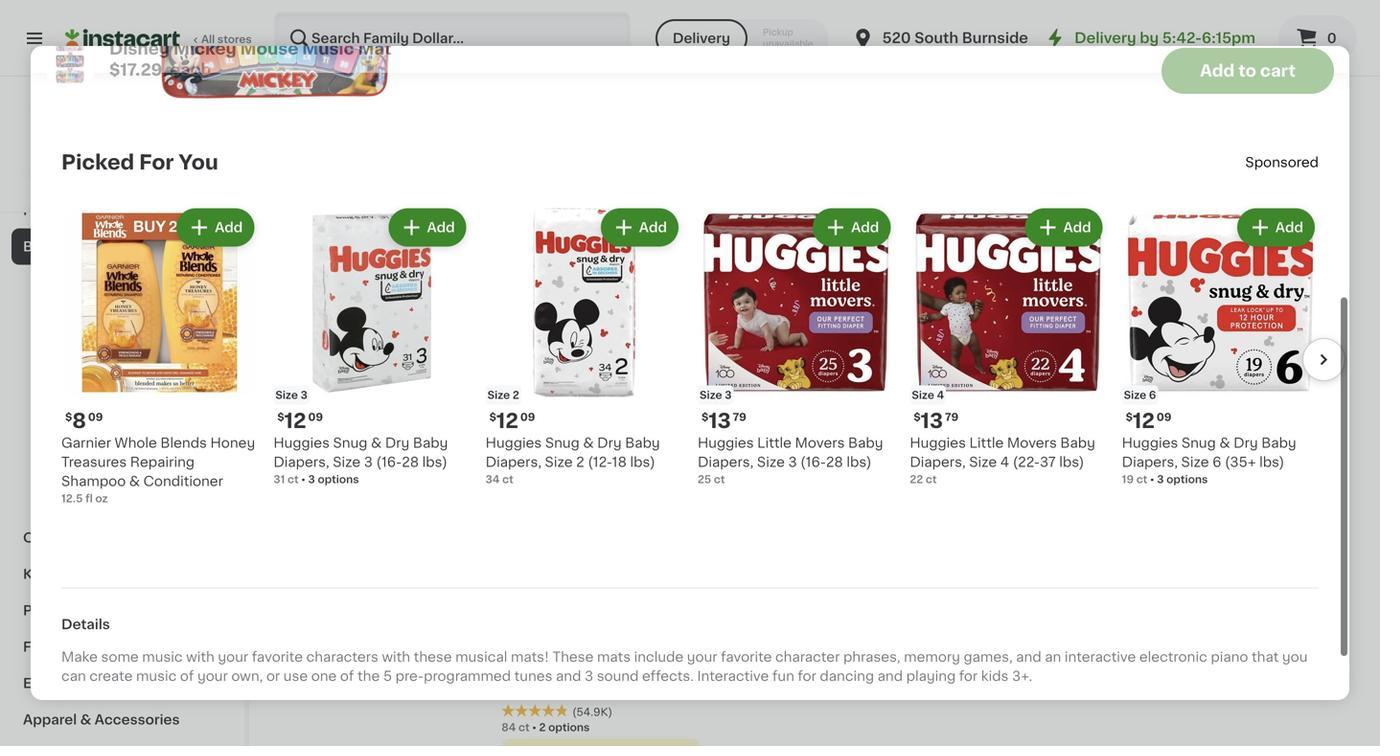 Task type: describe. For each thing, give the bounding box(es) containing it.
delivery for delivery
[[673, 32, 730, 45]]

diapers, inside huggies little movers baby diapers, size 3 (16-28 lbs) 25 ct
[[698, 456, 754, 470]]

product group containing 24
[[501, 14, 700, 298]]

baby food & drinks
[[35, 386, 168, 399]]

sound
[[597, 670, 639, 684]]

2 inside huggies snug & dry baby diapers, size 2 (12-18 lbs) 34 ct
[[576, 456, 584, 470]]

picked
[[61, 152, 134, 173]]

09 for huggies little snugglers baby diapers, size 1 (8-14 lbs), newborn diapers
[[964, 223, 979, 234]]

26
[[1143, 322, 1157, 333]]

size inside the 'huggies little movers baby diapers, size 4 (22-37 lbs) 22 ct'
[[969, 456, 997, 470]]

party & gift supplies link
[[12, 593, 233, 629]]

blends
[[160, 437, 207, 450]]

baby health care
[[35, 277, 153, 290]]

that
[[1252, 651, 1279, 664]]

add to cart inside product group
[[818, 430, 895, 444]]

pampers swaddlers diaper size 3
[[1143, 267, 1325, 299]]

playing
[[906, 670, 956, 684]]

• inside huggies little snugglers baby diapers, size 1 (8-14 lbs), newborn diapers 84 ct • 3 options
[[960, 305, 964, 315]]

& inside huggies snug & dry baby diapers, size 3 (16-28 lbs) 31 ct • 3 options
[[371, 437, 382, 450]]

size inside huggies snug & dry baby diapers, size 3 (16-28 lbs) 31 ct • 3 options
[[333, 456, 361, 470]]

size inside spend $40, save $8 pampers swaddlers diaper size 2
[[501, 686, 529, 700]]

25
[[698, 475, 711, 485]]

2 inside spend $40, save $8 pampers swaddlers diaper size 2
[[533, 686, 541, 700]]

1 horizontal spatial likely
[[1162, 342, 1195, 352]]

2 favorite from the left
[[721, 651, 772, 664]]

baby toys link
[[12, 411, 233, 447]]

request inside product group
[[1051, 30, 1109, 43]]

little for 4
[[969, 437, 1004, 450]]

eligible for 12
[[1211, 372, 1262, 385]]

31 inside huggies snug & dry baby diapers, size 3 (16-28 lbs) 31 ct • 3 options
[[273, 475, 285, 485]]

$ inside $ 12 69
[[1147, 223, 1154, 234]]

mouse for disney mickey mouse music mat
[[818, 648, 864, 661]]

1 vertical spatial supplies
[[80, 568, 140, 581]]

spend for 12
[[1149, 250, 1184, 261]]

0 vertical spatial to
[[1239, 69, 1257, 85]]

electronic
[[1139, 651, 1207, 664]]

0 button
[[1279, 15, 1357, 61]]

baby inside the 'huggies little movers baby diapers, size 4 (22-37 lbs) 22 ct'
[[1060, 437, 1095, 450]]

to inside product group
[[849, 430, 863, 444]]

treasures
[[61, 456, 127, 470]]

pants
[[651, 248, 689, 261]]

service type group
[[655, 19, 829, 58]]

dancing
[[820, 670, 874, 684]]

ct inside huggies little movers baby diapers, size 3 (16-28 lbs) 25 ct
[[714, 475, 725, 485]]

garnier whole blends honey treasures repairing shampoo & conditioner 12.5 fl oz
[[61, 437, 255, 504]]

garnier
[[61, 437, 111, 450]]

(8-
[[1067, 267, 1087, 280]]

easy
[[351, 248, 383, 261]]

baby link
[[12, 229, 233, 265]]

ct inside kidgets girl's training pants - 4t-5t 56 ct
[[518, 285, 529, 296]]

snug for 3
[[333, 437, 368, 450]]

stock inside product group
[[1018, 324, 1048, 334]]

0 horizontal spatial 6
[[1149, 390, 1156, 401]]

music for disney mickey mouse music mat $17.29 each
[[302, 58, 354, 75]]

dollar
[[126, 143, 167, 156]]

3 inside make some music with your favorite characters with these musical mats! these mats include your favorite character phrases, memory games,  and an interactive electronic piano that you can create music of your own, or use one of the 5 pre-programmed tunes and 3 sound effects. interactive fun for dancing and playing for kids 3+.
[[585, 670, 593, 684]]

0 vertical spatial add to cart button
[[1162, 54, 1334, 100]]

84 ct • 2 options for pampers swaddlers newborn diapers size 0
[[715, 322, 804, 333]]

size 2
[[488, 390, 519, 401]]

baby inside "huggies snug & dry baby diapers, size 6 (35+ lbs) 19 ct • 3 options"
[[1262, 437, 1297, 450]]

3+.
[[1012, 670, 1032, 684]]

kitchen
[[23, 568, 77, 581]]

mickey for disney mickey mouse music mat
[[766, 648, 815, 661]]

lbs) for huggies little movers baby diapers, size 3 (16-28 lbs)
[[847, 456, 872, 470]]

lbs) inside huggies snug & dry baby diapers, size 2 (12-18 lbs) 34 ct
[[630, 456, 655, 470]]

underwear
[[288, 267, 361, 280]]

$8 inside spend $40, save $8 pampers swaddlers diaper size 2
[[600, 650, 614, 661]]

34
[[486, 475, 500, 485]]

ct inside "huggies snug & dry baby diapers, size 6 (35+ lbs) 19 ct • 3 options"
[[1136, 475, 1148, 485]]

6:15pm
[[1202, 31, 1256, 45]]

mickey for disney mickey mouse music mat $17.29 each
[[173, 58, 236, 75]]

huggies snug & dry baby diapers, size 6 (35+ lbs) 19 ct • 3 options
[[1122, 437, 1297, 485]]

product group containing 8
[[61, 205, 258, 507]]

more baby supplies
[[35, 495, 169, 508]]

add button for huggies little movers baby diapers, size 3 (16-28 lbs)
[[815, 210, 889, 245]]

baby inside huggies snug & dry baby diapers, size 3 (16-28 lbs) 31 ct • 3 options
[[413, 437, 448, 450]]

0 vertical spatial supplies
[[111, 495, 169, 508]]

0–newborn for 31
[[931, 201, 996, 212]]

huggies for (8-
[[929, 248, 985, 261]]

$40, inside spend $40, save $8 pampers swaddlers diaper size 2
[[545, 650, 570, 661]]

79 for huggies little movers baby diapers, size 4 (22-37 lbs)
[[945, 412, 959, 423]]

size 3 for spend $40, save $8
[[1145, 201, 1177, 212]]

$40, for 12
[[1187, 250, 1211, 261]]

family dollar
[[77, 143, 167, 156]]

31 inside product group
[[940, 222, 962, 242]]

huggies snug & dry baby diapers, size 2 (12-18 lbs) 34 ct
[[486, 437, 660, 485]]

diapers, inside huggies little snugglers baby diapers, size 1 (8-14 lbs), newborn diapers 84 ct • 3 options
[[968, 267, 1024, 280]]

3 inside huggies little snugglers baby diapers, size 1 (8-14 lbs), newborn diapers 84 ct • 3 options
[[967, 305, 974, 315]]

view pricing policy link
[[65, 163, 179, 178]]

add button for huggies snug & dry baby diapers, size 3 (16-28 lbs)
[[391, 210, 465, 245]]

1 for from the left
[[798, 670, 816, 684]]

stores
[[217, 34, 252, 45]]

delivery by 5:42-6:15pm link
[[1044, 27, 1256, 50]]

newborn inside pampers swaddlers newborn diapers size 0
[[852, 267, 913, 280]]

$ 12 09 for huggies snug & dry baby diapers, size 6 (35+ lbs)
[[1126, 412, 1172, 432]]

add button for garnier whole blends honey treasures repairing shampoo & conditioner
[[178, 210, 252, 245]]

& inside huggies snug & dry baby diapers, size 2 (12-18 lbs) 34 ct
[[583, 437, 594, 450]]

baby inside huggies little movers baby diapers, size 3 (16-28 lbs) 25 ct
[[848, 437, 883, 450]]

see eligible items for 32
[[754, 349, 876, 362]]

add for huggies snug & dry baby diapers, size 2 (12-18 lbs)
[[639, 221, 667, 234]]

activity link
[[12, 447, 233, 484]]

electronics
[[23, 677, 101, 691]]

the
[[358, 670, 380, 684]]

health
[[73, 277, 117, 290]]

burnside
[[962, 31, 1028, 45]]

6 inside "huggies snug & dry baby diapers, size 6 (35+ lbs) 19 ct • 3 options"
[[1213, 456, 1222, 470]]

by
[[1140, 31, 1159, 45]]

pampers swaddlers newborn diapers size 0
[[715, 267, 913, 299]]

diaper inside spend $40, save $8 pampers swaddlers diaper size 2
[[638, 667, 683, 681]]

see for 12
[[1182, 372, 1208, 385]]

size 4
[[912, 390, 944, 401]]

84 for pampers swaddlers diaper size 2
[[501, 723, 516, 733]]

some
[[101, 651, 139, 664]]

character
[[775, 651, 840, 664]]

add for kidgets girl's training pants - 4t-5t
[[657, 30, 685, 43]]

spend $40, save $8 for 12
[[1149, 250, 1256, 261]]

kidgets girl's training pants - 4t-5t 56 ct
[[501, 248, 698, 296]]

your up own,
[[218, 651, 248, 664]]

interactive
[[1065, 651, 1136, 664]]

$ 8 09
[[65, 412, 103, 432]]

2 inside product group
[[753, 322, 760, 333]]

size inside "huggies snug & dry baby diapers, size 6 (35+ lbs) 19 ct • 3 options"
[[1181, 456, 1209, 470]]

19 inside "huggies snug & dry baby diapers, size 6 (35+ lbs) 19 ct • 3 options"
[[1122, 475, 1134, 485]]

your left own,
[[197, 670, 228, 684]]

snug for 6
[[1182, 437, 1216, 450]]

diapers, inside "huggies snug & dry baby diapers, size 6 (35+ lbs) 19 ct • 3 options"
[[1122, 456, 1178, 470]]

12 for huggies snug & dry baby diapers, size 6 (35+ lbs)
[[1133, 412, 1155, 432]]

add for huggies snug & dry baby diapers, size 3 (16-28 lbs)
[[427, 221, 455, 234]]

office & craft
[[23, 531, 120, 545]]

product group containing 33
[[288, 14, 486, 316]]

5
[[383, 670, 392, 684]]

electronics link
[[12, 666, 233, 702]]

• inside "huggies snug & dry baby diapers, size 6 (35+ lbs) 19 ct • 3 options"
[[1150, 475, 1155, 485]]

1 inside the disney minnie buddy sip 1 each
[[288, 667, 292, 677]]

use
[[283, 670, 308, 684]]

1 with from the left
[[186, 651, 215, 664]]

spend $40, save $8 pampers swaddlers diaper size 2
[[501, 650, 683, 700]]

1 horizontal spatial cart
[[1260, 69, 1296, 85]]

characters
[[306, 651, 378, 664]]

buy it again
[[54, 61, 135, 74]]

huggies little snugglers baby diapers, size 1 (8-14 lbs), newborn diapers 84 ct • 3 options
[[929, 248, 1102, 315]]

$8 for 32
[[814, 250, 828, 261]]

office & craft link
[[12, 520, 233, 556]]

1 horizontal spatial stock
[[1232, 342, 1262, 352]]

family dollar logo image
[[104, 100, 140, 136]]

delivery button
[[655, 19, 748, 58]]

$ for 28
[[702, 412, 709, 423]]

$ for 37
[[914, 412, 921, 423]]

care
[[121, 277, 153, 290]]

huggies for 2
[[486, 437, 542, 450]]

$ 13 79 for huggies little movers baby diapers, size 4 (22-37 lbs)
[[914, 412, 959, 432]]

diapers, inside the 'huggies little movers baby diapers, size 4 (22-37 lbs) 22 ct'
[[910, 456, 966, 470]]

instacart logo image
[[65, 27, 180, 50]]

1 favorite from the left
[[252, 651, 303, 664]]

baby inside "link"
[[23, 240, 59, 254]]

cart inside product group
[[867, 430, 895, 444]]

46 ct
[[288, 303, 316, 314]]

buddy
[[387, 648, 431, 661]]

diapers, inside huggies snug & dry baby diapers, size 3 (16-28 lbs) 31 ct • 3 options
[[273, 456, 329, 470]]

craft
[[84, 531, 120, 545]]

0 horizontal spatial (54.9k)
[[572, 707, 613, 718]]

snug for 2
[[545, 437, 580, 450]]

(2.87k)
[[358, 288, 397, 298]]

ct inside the 'huggies little movers baby diapers, size 4 (22-37 lbs) 22 ct'
[[926, 475, 937, 485]]

you
[[1282, 651, 1308, 664]]

84 inside huggies little snugglers baby diapers, size 1 (8-14 lbs), newborn diapers 84 ct • 3 options
[[929, 305, 944, 315]]

mats!
[[511, 651, 549, 664]]

view pricing policy
[[65, 165, 168, 176]]

add for garnier whole blends honey treasures repairing shampoo & conditioner
[[215, 221, 243, 234]]

32
[[726, 222, 753, 242]]

training inside kidgets girl's training pants - 4t-5t 56 ct
[[594, 248, 647, 261]]

0 horizontal spatial 4
[[937, 390, 944, 401]]

newborn inside huggies little snugglers baby diapers, size 1 (8-14 lbs), newborn diapers 84 ct • 3 options
[[961, 286, 1023, 299]]

$ 13 79 for huggies little movers baby diapers, size 3 (16-28 lbs)
[[702, 412, 746, 432]]

avenue
[[1032, 31, 1087, 45]]

dry for (12-
[[597, 437, 622, 450]]

your up interactive
[[687, 651, 717, 664]]

12 for spend $40, save $8
[[1154, 222, 1176, 242]]

movers for 37
[[1007, 437, 1057, 450]]

see eligible items for 12
[[1182, 372, 1304, 385]]

add to cart button inside product group
[[777, 420, 908, 454]]

save for 32
[[786, 250, 811, 261]]

$ inside $ 32 79
[[719, 223, 726, 234]]

disney for each
[[288, 648, 335, 661]]

item carousel region
[[35, 197, 1346, 542]]

8
[[72, 412, 86, 432]]

add button for huggies little movers baby diapers, size 4 (22-37 lbs)
[[1027, 210, 1101, 245]]

$ for (16-
[[277, 412, 284, 423]]

pampers for 3
[[1143, 267, 1203, 280]]

tunes
[[514, 670, 553, 684]]

add button for kidgets girl's training pants - 4t-5t
[[620, 19, 694, 54]]

79 for spend $40, save $8
[[755, 223, 768, 234]]

picked for you
[[61, 152, 218, 173]]

0 horizontal spatial diapers
[[35, 313, 87, 326]]

ct inside huggies snug & dry baby diapers, size 3 (16-28 lbs) 31 ct • 3 options
[[288, 475, 299, 485]]

size inside huggies little snugglers baby diapers, size 1 (8-14 lbs), newborn diapers 84 ct • 3 options
[[1027, 267, 1055, 280]]

disney minnie buddy sip 1 each
[[288, 648, 456, 677]]

1 vertical spatial out
[[1197, 342, 1215, 352]]

2 request button from the left
[[1251, 19, 1336, 54]]

84 ct • 2 options for pampers swaddlers diaper size 2
[[501, 723, 590, 733]]

baby inside 'link'
[[35, 277, 69, 290]]

memory
[[904, 651, 960, 664]]

likely out of stock inside product group
[[948, 324, 1048, 334]]

0 inside button
[[1327, 32, 1337, 45]]

huggies for 3
[[273, 437, 330, 450]]

snugglers
[[1027, 248, 1094, 261]]

(22-
[[1013, 456, 1040, 470]]

view
[[65, 165, 91, 176]]

09 for huggies snug & dry baby diapers, size 2 (12-18 lbs)
[[520, 412, 535, 423]]

kidgets
[[501, 248, 553, 261]]

accessories
[[95, 714, 180, 727]]

of down huggies little snugglers baby diapers, size 1 (8-14 lbs), newborn diapers 84 ct • 3 options
[[1004, 324, 1015, 334]]

(16- inside huggies snug & dry baby diapers, size 3 (16-28 lbs) 31 ct • 3 options
[[376, 456, 402, 470]]

1 inside huggies little snugglers baby diapers, size 1 (8-14 lbs), newborn diapers 84 ct • 3 options
[[1058, 267, 1064, 280]]

1 vertical spatial music
[[136, 670, 177, 684]]

$8 for 12
[[1242, 250, 1256, 261]]

mats
[[597, 651, 631, 664]]

huggies little movers baby diapers, size 3 (16-28 lbs) 25 ct
[[698, 437, 883, 485]]

5:42-
[[1162, 31, 1202, 45]]

$ for conditioner
[[65, 412, 72, 423]]

huggies little movers baby diapers, size 4 (22-37 lbs) 22 ct
[[910, 437, 1095, 485]]

lbs) for huggies snug & dry baby diapers, size 6 (35+ lbs)
[[1260, 456, 1285, 470]]

musical
[[455, 651, 507, 664]]

18
[[612, 456, 627, 470]]

make some music with your favorite characters with these musical mats! these mats include your favorite character phrases, memory games,  and an interactive electronic piano that you can create music of your own, or use one of the 5 pre-programmed tunes and 3 sound effects. interactive fun for dancing and playing for kids 3+.
[[61, 651, 1308, 684]]

& inside garnier whole blends honey treasures repairing shampoo & conditioner 12.5 fl oz
[[129, 475, 140, 489]]

size inside huggies snug & dry baby diapers, size 2 (12-18 lbs) 34 ct
[[545, 456, 573, 470]]

• inside huggies snug & dry baby diapers, size 3 (16-28 lbs) 31 ct • 3 options
[[301, 475, 306, 485]]

$ 12 09 for huggies snug & dry baby diapers, size 3 (16-28 lbs)
[[277, 412, 323, 432]]

options inside huggies little snugglers baby diapers, size 1 (8-14 lbs), newborn diapers 84 ct • 3 options
[[977, 305, 1018, 315]]

bottles & formula
[[35, 349, 155, 363]]

one
[[311, 670, 337, 684]]

diapers & wipes
[[35, 313, 146, 326]]

(16- inside huggies little movers baby diapers, size 3 (16-28 lbs) 25 ct
[[800, 456, 826, 470]]

pampers for underwear
[[288, 248, 347, 261]]

$ inside $ 31 09
[[933, 223, 940, 234]]

0 vertical spatial music
[[142, 651, 183, 664]]



Task type: locate. For each thing, give the bounding box(es) containing it.
pampers for size
[[715, 267, 775, 280]]

1 (16- from the left
[[800, 456, 826, 470]]

0 horizontal spatial $40,
[[545, 650, 570, 661]]

1 vertical spatial 6
[[1213, 456, 1222, 470]]

09 for huggies snug & dry baby diapers, size 6 (35+ lbs)
[[1157, 412, 1172, 423]]

and down the these
[[556, 670, 581, 684]]

spend $40, save $8 down $ 32 79
[[721, 250, 828, 261]]

music for disney mickey mouse music mat
[[867, 648, 908, 661]]

see eligible items button down pampers swaddlers newborn diapers size 0 at the top right of the page
[[715, 339, 914, 372]]

1 movers from the left
[[795, 437, 845, 450]]

options inside huggies snug & dry baby diapers, size 3 (16-28 lbs) 31 ct • 3 options
[[318, 475, 359, 485]]

1 vertical spatial mouse
[[818, 648, 864, 661]]

pampers down $ 12 69
[[1143, 267, 1203, 280]]

0 horizontal spatial request
[[1051, 30, 1109, 43]]

mat for disney mickey mouse music mat
[[715, 667, 742, 681]]

for down character
[[798, 670, 816, 684]]

huggies
[[929, 248, 985, 261], [698, 437, 754, 450], [273, 437, 330, 450], [486, 437, 542, 450], [910, 437, 966, 450], [1122, 437, 1178, 450]]

disney up interactive
[[715, 648, 763, 661]]

see eligible items down pampers swaddlers newborn diapers size 0 at the top right of the page
[[754, 349, 876, 362]]

honey
[[210, 437, 255, 450]]

1 horizontal spatial see eligible items
[[1182, 372, 1304, 385]]

0 horizontal spatial movers
[[795, 437, 845, 450]]

spend down 32
[[721, 250, 756, 261]]

request left by
[[1051, 30, 1109, 43]]

whole
[[115, 437, 157, 450]]

huggies inside huggies little snugglers baby diapers, size 1 (8-14 lbs), newborn diapers 84 ct • 3 options
[[929, 248, 985, 261]]

$ 12 09 down size 2
[[489, 412, 535, 432]]

swaddlers for 32
[[779, 267, 849, 280]]

ct inside huggies snug & dry baby diapers, size 2 (12-18 lbs) 34 ct
[[502, 475, 514, 485]]

12
[[1154, 222, 1176, 242], [284, 412, 306, 432], [496, 412, 518, 432], [1133, 412, 1155, 432]]

music inside disney mickey mouse music mat
[[867, 648, 908, 661]]

size inside pampers swaddlers newborn diapers size 0
[[771, 286, 799, 299]]

options
[[977, 305, 1018, 315], [762, 322, 804, 333], [318, 475, 359, 485], [1167, 475, 1208, 485], [548, 723, 590, 733]]

save for 12
[[1214, 250, 1239, 261]]

dry inside huggies snug & dry baby diapers, size 2 (12-18 lbs) 34 ct
[[597, 437, 622, 450]]

disney inside disney mickey mouse music mat
[[715, 648, 763, 661]]

snug inside huggies snug & dry baby diapers, size 2 (12-18 lbs) 34 ct
[[545, 437, 580, 450]]

size 6
[[1124, 390, 1156, 401]]

eligible
[[783, 349, 834, 362], [1211, 372, 1262, 385]]

1 horizontal spatial 84
[[715, 322, 730, 333]]

phrases,
[[843, 651, 901, 664]]

music down some
[[136, 670, 177, 684]]

save inside spend $40, save $8 pampers swaddlers diaper size 2
[[572, 650, 597, 661]]

piano
[[1211, 651, 1248, 664]]

diapers up bottles
[[35, 313, 87, 326]]

each
[[170, 79, 211, 96], [295, 667, 321, 677]]

dry for (16-
[[385, 437, 410, 450]]

out down pampers swaddlers diaper size 3
[[1197, 342, 1215, 352]]

holiday essentials link
[[12, 156, 233, 192]]

84 ct • 2 options inside product group
[[715, 322, 804, 333]]

ups
[[387, 248, 413, 261]]

13 up 25
[[709, 412, 731, 432]]

0 vertical spatial music
[[302, 58, 354, 75]]

0 horizontal spatial and
[[556, 670, 581, 684]]

1 horizontal spatial 0–newborn
[[931, 201, 996, 212]]

disney
[[109, 58, 170, 75], [288, 648, 335, 661], [715, 648, 763, 661]]

see eligible items button for 12
[[1143, 362, 1342, 395]]

0 vertical spatial 19
[[541, 223, 554, 234]]

28 inside huggies snug & dry baby diapers, size 3 (16-28 lbs) 31 ct • 3 options
[[402, 456, 419, 470]]

diapers inside pampers swaddlers newborn diapers size 0
[[715, 286, 768, 299]]

size inside 'pampers easy ups training underwear girls size 7 5t-6t'
[[399, 267, 427, 280]]

size 3 up $ 12 69
[[1145, 201, 1177, 212]]

1 horizontal spatial dry
[[597, 437, 622, 450]]

supplies
[[111, 495, 169, 508], [80, 568, 140, 581], [108, 604, 168, 618]]

disney inside the disney minnie buddy sip 1 each
[[288, 648, 335, 661]]

size 3 for 12
[[275, 390, 307, 401]]

0 inside pampers swaddlers newborn diapers size 0
[[802, 286, 812, 299]]

swaddlers inside pampers swaddlers diaper size 3
[[1206, 267, 1277, 280]]

0 horizontal spatial $ 12 09
[[277, 412, 323, 432]]

mat inside disney mickey mouse music mat $17.29 each
[[358, 58, 392, 75]]

spend inside spend $40, save $8 pampers swaddlers diaper size 2
[[507, 650, 542, 661]]

size inside huggies little movers baby diapers, size 3 (16-28 lbs) 25 ct
[[757, 456, 785, 470]]

snug
[[333, 437, 368, 450], [545, 437, 580, 450], [1182, 437, 1216, 450]]

2 28 from the left
[[402, 456, 419, 470]]

3 snug from the left
[[1182, 437, 1216, 450]]

1 horizontal spatial eligible
[[1211, 372, 1262, 385]]

1 horizontal spatial with
[[382, 651, 410, 664]]

None search field
[[274, 12, 631, 65]]

swaddlers inside spend $40, save $8 pampers swaddlers diaper size 2
[[565, 667, 635, 681]]

diapers down $ 32 79
[[715, 286, 768, 299]]

33
[[298, 222, 325, 242]]

0 horizontal spatial dry
[[385, 437, 410, 450]]

options inside "huggies snug & dry baby diapers, size 6 (35+ lbs) 19 ct • 3 options"
[[1167, 475, 1208, 485]]

& inside "huggies snug & dry baby diapers, size 6 (35+ lbs) 19 ct • 3 options"
[[1220, 437, 1230, 450]]

84 ct • 2 options
[[715, 322, 804, 333], [501, 723, 590, 733]]

1 vertical spatial eligible
[[1211, 372, 1262, 385]]

delivery inside button
[[673, 32, 730, 45]]

1 horizontal spatial see
[[1182, 372, 1208, 385]]

see eligible items button for 32
[[715, 339, 914, 372]]

product group
[[288, 14, 486, 316], [501, 14, 700, 298], [715, 14, 914, 372], [929, 14, 1128, 341], [1143, 14, 1342, 395], [61, 205, 258, 507], [273, 205, 470, 488], [486, 205, 682, 488], [698, 205, 895, 488], [910, 205, 1107, 488], [1122, 205, 1319, 488], [288, 414, 486, 680], [501, 414, 700, 747], [715, 414, 914, 683]]

13 down size 4
[[921, 412, 943, 432]]

09 up huggies snug & dry baby diapers, size 3 (16-28 lbs) 31 ct • 3 options
[[308, 412, 323, 423]]

12 down size 2
[[496, 412, 518, 432]]

(54.9k) for 12
[[1214, 307, 1254, 318]]

1 request button from the left
[[1037, 19, 1122, 54]]

12 up huggies snug & dry baby diapers, size 3 (16-28 lbs) 31 ct • 3 options
[[284, 412, 306, 432]]

(54.9k) down pampers swaddlers newborn diapers size 0 at the top right of the page
[[786, 307, 826, 318]]

1 horizontal spatial 1
[[1058, 267, 1064, 280]]

(54.9k) down pampers swaddlers diaper size 3
[[1214, 307, 1254, 318]]

stock down pampers swaddlers diaper size 3
[[1232, 342, 1262, 352]]

1 vertical spatial 84
[[715, 322, 730, 333]]

training right the girl's on the left of the page
[[594, 248, 647, 261]]

1 horizontal spatial 13
[[921, 412, 943, 432]]

$40, inside product group
[[759, 250, 784, 261]]

28
[[826, 456, 843, 470], [402, 456, 419, 470]]

1 spend $40, save $8 from the left
[[721, 250, 828, 261]]

46
[[288, 303, 302, 314]]

baby toys
[[35, 422, 105, 436]]

mouse
[[240, 58, 298, 75], [818, 648, 864, 661]]

$40, up tunes
[[545, 650, 570, 661]]

items for 12
[[1265, 372, 1304, 385]]

diaper inside pampers swaddlers diaper size 3
[[1280, 267, 1325, 280]]

4 left (22-
[[1000, 456, 1009, 470]]

$40, down $ 32 79
[[759, 250, 784, 261]]

mouse inside disney mickey mouse music mat
[[818, 648, 864, 661]]

each inside the disney minnie buddy sip 1 each
[[295, 667, 321, 677]]

and down phrases,
[[878, 670, 903, 684]]

2 horizontal spatial swaddlers
[[1206, 267, 1277, 280]]

policy
[[134, 165, 168, 176]]

09 up huggies little snugglers baby diapers, size 1 (8-14 lbs), newborn diapers 84 ct • 3 options
[[964, 223, 979, 234]]

out inside product group
[[983, 324, 1001, 334]]

1 28 from the left
[[826, 456, 843, 470]]

size 3 for 13
[[700, 390, 732, 401]]

0 horizontal spatial 31
[[273, 475, 285, 485]]

1 horizontal spatial $ 13 79
[[914, 412, 959, 432]]

0 vertical spatial mat
[[358, 58, 392, 75]]

family
[[77, 143, 123, 156]]

all
[[201, 34, 215, 45]]

1 vertical spatial 4
[[1000, 456, 1009, 470]]

0 horizontal spatial training
[[417, 248, 470, 261]]

spend for 32
[[721, 250, 756, 261]]

mickey
[[173, 58, 236, 75], [766, 648, 815, 661]]

79 inside $ 32 79
[[755, 223, 768, 234]]

4 lbs) from the left
[[1059, 456, 1084, 470]]

snug inside "huggies snug & dry baby diapers, size 6 (35+ lbs) 19 ct • 3 options"
[[1182, 437, 1216, 450]]

see
[[754, 349, 780, 362], [1182, 372, 1208, 385]]

1 vertical spatial items
[[1265, 372, 1304, 385]]

mouse down stores
[[240, 58, 298, 75]]

eligible for 32
[[783, 349, 834, 362]]

product group containing 32
[[715, 14, 914, 372]]

79 up huggies little movers baby diapers, size 3 (16-28 lbs) 25 ct
[[733, 412, 746, 423]]

2 horizontal spatial 79
[[945, 412, 959, 423]]

lbs),
[[929, 286, 958, 299]]

0–newborn up $ 32 79
[[717, 201, 782, 212]]

dry inside "huggies snug & dry baby diapers, size 6 (35+ lbs) 19 ct • 3 options"
[[1234, 437, 1258, 450]]

3 dry from the left
[[1234, 437, 1258, 450]]

likely inside product group
[[948, 324, 981, 334]]

0 horizontal spatial music
[[302, 58, 354, 75]]

$ 12 09 for huggies snug & dry baby diapers, size 2 (12-18 lbs)
[[489, 412, 535, 432]]

0 horizontal spatial stock
[[1018, 324, 1048, 334]]

0 vertical spatial 1
[[1058, 267, 1064, 280]]

items for 32
[[837, 349, 876, 362]]

0 horizontal spatial 0
[[802, 286, 812, 299]]

1 vertical spatial 19
[[1122, 475, 1134, 485]]

product group containing add to cart
[[715, 414, 914, 683]]

2 horizontal spatial $ 12 09
[[1126, 412, 1172, 432]]

2 lbs) from the left
[[422, 456, 447, 470]]

add for huggies little movers baby diapers, size 3 (16-28 lbs)
[[851, 221, 879, 234]]

1 dry from the left
[[385, 437, 410, 450]]

1 horizontal spatial $ 12 09
[[489, 412, 535, 432]]

$8 up the sound
[[600, 650, 614, 661]]

1 vertical spatial likely
[[1162, 342, 1195, 352]]

games,
[[964, 651, 1013, 664]]

6
[[1149, 390, 1156, 401], [1213, 456, 1222, 470]]

•
[[960, 305, 964, 315], [746, 322, 751, 333], [301, 475, 306, 485], [1150, 475, 1155, 485], [532, 723, 537, 733]]

0–newborn up $ 31 09
[[931, 201, 996, 212]]

1 left (8-
[[1058, 267, 1064, 280]]

$8 inside product group
[[814, 250, 828, 261]]

spend down $ 12 69
[[1149, 250, 1184, 261]]

lbs) for huggies little movers baby diapers, size 4 (22-37 lbs)
[[1059, 456, 1084, 470]]

lbs) inside "huggies snug & dry baby diapers, size 6 (35+ lbs) 19 ct • 3 options"
[[1260, 456, 1285, 470]]

-
[[692, 248, 698, 261]]

09 up "huggies snug & dry baby diapers, size 6 (35+ lbs) 19 ct • 3 options"
[[1157, 412, 1172, 423]]

save up pampers swaddlers newborn diapers size 0 at the top right of the page
[[786, 250, 811, 261]]

0 vertical spatial mickey
[[173, 58, 236, 75]]

1 13 from the left
[[709, 412, 731, 432]]

0 horizontal spatial spend $40, save $8
[[721, 250, 828, 261]]

mouse for disney mickey mouse music mat $17.29 each
[[240, 58, 298, 75]]

79 up the 'huggies little movers baby diapers, size 4 (22-37 lbs) 22 ct'
[[945, 412, 959, 423]]

save up the sound
[[572, 650, 597, 661]]

apparel & accessories
[[23, 714, 180, 727]]

24
[[512, 222, 540, 242]]

19 inside 24 19
[[541, 223, 554, 234]]

09 up huggies snug & dry baby diapers, size 2 (12-18 lbs) 34 ct
[[520, 412, 535, 423]]

eligible up (35+
[[1211, 372, 1262, 385]]

2 with from the left
[[382, 651, 410, 664]]

$40,
[[759, 250, 784, 261], [1187, 250, 1211, 261], [545, 650, 570, 661]]

spend $40, save $8 for 32
[[721, 250, 828, 261]]

0 horizontal spatial delivery
[[673, 32, 730, 45]]

out
[[983, 324, 1001, 334], [1197, 342, 1215, 352]]

$ 12 09 down size 6
[[1126, 412, 1172, 432]]

1 horizontal spatial delivery
[[1075, 31, 1136, 45]]

music
[[142, 651, 183, 664], [136, 670, 177, 684]]

3 $ 12 09 from the left
[[1126, 412, 1172, 432]]

12 down size 6
[[1133, 412, 1155, 432]]

movers inside huggies little movers baby diapers, size 3 (16-28 lbs) 25 ct
[[795, 437, 845, 450]]

$ for (12-
[[489, 412, 496, 423]]

1 horizontal spatial $40,
[[759, 250, 784, 261]]

each right or at the left bottom
[[295, 667, 321, 677]]

huggies for (22-
[[910, 437, 966, 450]]

eligible inside product group
[[783, 349, 834, 362]]

pampers inside pampers swaddlers diaper size 3
[[1143, 267, 1203, 280]]

3 lbs) from the left
[[630, 456, 655, 470]]

2 movers from the left
[[1007, 437, 1057, 450]]

product group containing 31
[[929, 14, 1128, 341]]

13 for huggies little movers baby diapers, size 4 (22-37 lbs)
[[921, 412, 943, 432]]

diapers & wipes link
[[12, 301, 233, 338]]

likely down lbs),
[[948, 324, 981, 334]]

1 horizontal spatial add to cart
[[1200, 69, 1296, 85]]

13 for huggies little movers baby diapers, size 3 (16-28 lbs)
[[709, 412, 731, 432]]

$ 13 79 down size 4
[[914, 412, 959, 432]]

size 3 down 46
[[275, 390, 307, 401]]

baby inside huggies little snugglers baby diapers, size 1 (8-14 lbs), newborn diapers 84 ct • 3 options
[[929, 267, 964, 280]]

diapers inside huggies little snugglers baby diapers, size 1 (8-14 lbs), newborn diapers 84 ct • 3 options
[[1026, 286, 1078, 299]]

2 (16- from the left
[[376, 456, 402, 470]]

and
[[1016, 651, 1042, 664], [556, 670, 581, 684], [878, 670, 903, 684]]

supplies up floral link at the bottom left of the page
[[108, 604, 168, 618]]

28 inside huggies little movers baby diapers, size 3 (16-28 lbs) 25 ct
[[826, 456, 843, 470]]

1
[[1058, 267, 1064, 280], [288, 667, 292, 677]]

favorite up or at the left bottom
[[252, 651, 303, 664]]

details
[[61, 618, 110, 632]]

09 inside $ 31 09
[[964, 223, 979, 234]]

likely down 26 ct
[[1162, 342, 1195, 352]]

cart
[[1260, 69, 1296, 85], [867, 430, 895, 444]]

baby inside huggies snug & dry baby diapers, size 2 (12-18 lbs) 34 ct
[[625, 437, 660, 450]]

24 19
[[512, 222, 554, 242]]

84 ct • 2 options down pampers swaddlers newborn diapers size 0 at the top right of the page
[[715, 322, 804, 333]]

south
[[915, 31, 959, 45]]

0 vertical spatial stock
[[1018, 324, 1048, 334]]

nsored
[[1272, 156, 1319, 169]]

add button for 1 each
[[406, 420, 480, 454]]

$8
[[814, 250, 828, 261], [1242, 250, 1256, 261], [600, 650, 614, 661]]

2 horizontal spatial diapers
[[1026, 286, 1078, 299]]

2 spend $40, save $8 from the left
[[1149, 250, 1256, 261]]

3 inside huggies little movers baby diapers, size 3 (16-28 lbs) 25 ct
[[788, 456, 797, 470]]

09 for garnier whole blends honey treasures repairing shampoo & conditioner
[[88, 412, 103, 423]]

all stores link
[[65, 12, 253, 65]]

2 13 from the left
[[921, 412, 943, 432]]

huggies up 25
[[698, 437, 754, 450]]

84 ct • 2 options down tunes
[[501, 723, 590, 733]]

and up 3+.
[[1016, 651, 1042, 664]]

with up 5
[[382, 651, 410, 664]]

1 horizontal spatial $8
[[814, 250, 828, 261]]

baby food & drinks link
[[12, 374, 233, 411]]

huggies inside "huggies snug & dry baby diapers, size 6 (35+ lbs) 19 ct • 3 options"
[[1122, 437, 1178, 450]]

1 $ 13 79 from the left
[[702, 412, 746, 432]]

mickey down the all
[[173, 58, 236, 75]]

19 right 24
[[541, 223, 554, 234]]

1 vertical spatial to
[[849, 430, 863, 444]]

2 vertical spatial supplies
[[108, 604, 168, 618]]

1 horizontal spatial swaddlers
[[779, 267, 849, 280]]

$40, down the 69
[[1187, 250, 1211, 261]]

dry inside huggies snug & dry baby diapers, size 3 (16-28 lbs) 31 ct • 3 options
[[385, 437, 410, 450]]

pampers inside spend $40, save $8 pampers swaddlers diaper size 2
[[501, 667, 561, 681]]

pampers inside pampers swaddlers newborn diapers size 0
[[715, 267, 775, 280]]

$ 13 79 up 25
[[702, 412, 746, 432]]

fl
[[85, 494, 93, 504]]

girl's
[[557, 248, 591, 261]]

(54.9k) down spend $40, save $8 pampers swaddlers diaper size 2
[[572, 707, 613, 718]]

each down the all
[[170, 79, 211, 96]]

music
[[302, 58, 354, 75], [867, 648, 908, 661]]

(54.9k) for 32
[[786, 307, 826, 318]]

2 $ 13 79 from the left
[[914, 412, 959, 432]]

5t
[[524, 267, 541, 280]]

drinks
[[125, 386, 168, 399]]

4t-
[[501, 267, 524, 280]]

09 for huggies snug & dry baby diapers, size 3 (16-28 lbs)
[[308, 412, 323, 423]]

1 horizontal spatial movers
[[1007, 437, 1057, 450]]

0 horizontal spatial newborn
[[852, 267, 913, 280]]

0 vertical spatial add to cart
[[1200, 69, 1296, 85]]

33 39
[[298, 222, 341, 242]]

1 vertical spatial each
[[295, 667, 321, 677]]

1 right or at the left bottom
[[288, 667, 292, 677]]

1 vertical spatial 1
[[288, 667, 292, 677]]

supplies down 'craft'
[[80, 568, 140, 581]]

84 for pampers swaddlers newborn diapers size 0
[[715, 322, 730, 333]]

formula
[[101, 349, 155, 363]]

see inside product group
[[754, 349, 780, 362]]

1 horizontal spatial favorite
[[721, 651, 772, 664]]

diapers, inside huggies snug & dry baby diapers, size 2 (12-18 lbs) 34 ct
[[486, 456, 542, 470]]

each inside disney mickey mouse music mat $17.29 each
[[170, 79, 211, 96]]

2 horizontal spatial (54.9k)
[[1214, 307, 1254, 318]]

3 inside pampers swaddlers diaper size 3
[[1174, 286, 1183, 299]]

mat for disney mickey mouse music mat $17.29 each
[[358, 58, 392, 75]]

huggies inside huggies snug & dry baby diapers, size 3 (16-28 lbs) 31 ct • 3 options
[[273, 437, 330, 450]]

or
[[266, 670, 280, 684]]

(54.9k) inside product group
[[786, 307, 826, 318]]

0 horizontal spatial spend
[[507, 650, 542, 661]]

1 0–newborn from the left
[[717, 201, 782, 212]]

0 horizontal spatial to
[[849, 430, 863, 444]]

1 horizontal spatial and
[[878, 670, 903, 684]]

size inside pampers swaddlers diaper size 3
[[1143, 286, 1171, 299]]

music right some
[[142, 651, 183, 664]]

0 horizontal spatial snug
[[333, 437, 368, 450]]

0 horizontal spatial 1
[[288, 667, 292, 677]]

add for pampers easy ups training underwear girls size 7 5t-6t
[[443, 30, 471, 43]]

spend $40, save $8 inside product group
[[721, 250, 828, 261]]

1 horizontal spatial likely out of stock
[[1162, 342, 1262, 352]]

1 horizontal spatial 6
[[1213, 456, 1222, 470]]

1 horizontal spatial mickey
[[766, 648, 815, 661]]

2
[[753, 322, 760, 333], [513, 390, 519, 401], [576, 456, 584, 470], [533, 686, 541, 700], [539, 723, 546, 733]]

39
[[327, 223, 341, 234]]

little for 1
[[989, 248, 1023, 261]]

save up pampers swaddlers diaper size 3
[[1214, 250, 1239, 261]]

0 horizontal spatial disney
[[109, 58, 170, 75]]

little for 3
[[757, 437, 792, 450]]

see down pampers swaddlers newborn diapers size 0 at the top right of the page
[[754, 349, 780, 362]]

0 horizontal spatial 19
[[541, 223, 554, 234]]

huggies for 6
[[1122, 437, 1178, 450]]

add button for huggies snug & dry baby diapers, size 6 (35+ lbs)
[[1239, 210, 1313, 245]]

supplies right 'oz'
[[111, 495, 169, 508]]

add for 1 each
[[443, 430, 471, 444]]

disney inside disney mickey mouse music mat $17.29 each
[[109, 58, 170, 75]]

dry for (35+
[[1234, 437, 1258, 450]]

0 vertical spatial 31
[[940, 222, 962, 242]]

oz
[[95, 494, 108, 504]]

0 vertical spatial likely out of stock
[[948, 324, 1048, 334]]

1 snug from the left
[[333, 437, 368, 450]]

1 $ 12 09 from the left
[[277, 412, 323, 432]]

to
[[1239, 69, 1257, 85], [849, 430, 863, 444]]

1 vertical spatial 0
[[802, 286, 812, 299]]

6 down 26
[[1149, 390, 1156, 401]]

0 horizontal spatial with
[[186, 651, 215, 664]]

1 training from the left
[[417, 248, 470, 261]]

delivery for delivery by 5:42-6:15pm
[[1075, 31, 1136, 45]]

huggies up 34
[[486, 437, 542, 450]]

22
[[910, 475, 923, 485]]

1 horizontal spatial spend
[[721, 250, 756, 261]]

0–newborn for spend $40, save $8
[[717, 201, 782, 212]]

$8 up pampers swaddlers diaper size 3
[[1242, 250, 1256, 261]]

0 horizontal spatial cart
[[867, 430, 895, 444]]

add button for huggies snug & dry baby diapers, size 2 (12-18 lbs)
[[603, 210, 677, 245]]

1 vertical spatial likely out of stock
[[1162, 342, 1262, 352]]

of down pampers swaddlers diaper size 3
[[1218, 342, 1229, 352]]

79 for huggies little movers baby diapers, size 3 (16-28 lbs)
[[733, 412, 746, 423]]

with right some
[[186, 651, 215, 664]]

56
[[501, 285, 516, 296]]

huggies for (16-
[[698, 437, 754, 450]]

3 inside "huggies snug & dry baby diapers, size 6 (35+ lbs) 19 ct • 3 options"
[[1157, 475, 1164, 485]]

2 training from the left
[[594, 248, 647, 261]]

2 horizontal spatial 84
[[929, 305, 944, 315]]

1 vertical spatial see eligible items
[[1182, 372, 1304, 385]]

(54.9k)
[[786, 307, 826, 318], [1214, 307, 1254, 318], [572, 707, 613, 718]]

$ 12 69
[[1147, 222, 1192, 242]]

ct inside huggies little snugglers baby diapers, size 1 (8-14 lbs), newborn diapers 84 ct • 3 options
[[946, 305, 958, 315]]

1 horizontal spatial add to cart button
[[1162, 54, 1334, 100]]

add for huggies little movers baby diapers, size 4 (22-37 lbs)
[[1063, 221, 1091, 234]]

items
[[837, 349, 876, 362], [1265, 372, 1304, 385]]

of down characters
[[340, 670, 354, 684]]

0 horizontal spatial for
[[798, 670, 816, 684]]

520 south burnside avenue
[[882, 31, 1087, 45]]

repairing
[[130, 456, 195, 470]]

swaddlers for 12
[[1206, 267, 1277, 280]]

4 inside the 'huggies little movers baby diapers, size 4 (22-37 lbs) 22 ct'
[[1000, 456, 1009, 470]]

spend $40, save $8 down the 69
[[1149, 250, 1256, 261]]

dry
[[385, 437, 410, 450], [597, 437, 622, 450], [1234, 437, 1258, 450]]

add for huggies snug & dry baby diapers, size 6 (35+ lbs)
[[1276, 221, 1304, 234]]

mouse up dancing
[[818, 648, 864, 661]]

diapers down (8-
[[1026, 286, 1078, 299]]

huggies inside the 'huggies little movers baby diapers, size 4 (22-37 lbs) 22 ct'
[[910, 437, 966, 450]]

for left kids on the bottom of page
[[959, 670, 978, 684]]

0
[[1327, 32, 1337, 45], [802, 286, 812, 299]]

12 for huggies snug & dry baby diapers, size 2 (12-18 lbs)
[[496, 412, 518, 432]]

apparel & accessories link
[[12, 702, 233, 739]]

1 vertical spatial mat
[[715, 667, 742, 681]]

floral link
[[12, 629, 233, 666]]

likely out of stock down 26 ct
[[1162, 342, 1262, 352]]

12 for huggies snug & dry baby diapers, size 3 (16-28 lbs)
[[284, 412, 306, 432]]

spend up tunes
[[507, 650, 542, 661]]

1 horizontal spatial diaper
[[1280, 267, 1325, 280]]

mickey up fun
[[766, 648, 815, 661]]

add button for pampers easy ups training underwear girls size 7 5t-6t
[[406, 19, 480, 54]]

buy
[[54, 61, 81, 74]]

0 horizontal spatial see eligible items button
[[715, 339, 914, 372]]

delivery by 5:42-6:15pm
[[1075, 31, 1256, 45]]

$ 13 79
[[702, 412, 746, 432], [914, 412, 959, 432]]

music inside disney mickey mouse music mat $17.29 each
[[302, 58, 354, 75]]

1 request from the left
[[1051, 30, 1109, 43]]

eligible down pampers swaddlers newborn diapers size 0 at the top right of the page
[[783, 349, 834, 362]]

out down huggies little snugglers baby diapers, size 1 (8-14 lbs), newborn diapers 84 ct • 3 options
[[983, 324, 1001, 334]]

see up "huggies snug & dry baby diapers, size 6 (35+ lbs) 19 ct • 3 options"
[[1182, 372, 1208, 385]]

79 right 32
[[755, 223, 768, 234]]

of left own,
[[180, 670, 194, 684]]

disney for $17.29
[[109, 58, 170, 75]]

0 horizontal spatial 84 ct • 2 options
[[501, 723, 590, 733]]

1 horizontal spatial mouse
[[818, 648, 864, 661]]

1 horizontal spatial 84 ct • 2 options
[[715, 322, 804, 333]]

$ inside $ 8 09
[[65, 412, 72, 423]]

5 lbs) from the left
[[1260, 456, 1285, 470]]

see eligible items inside product group
[[754, 349, 876, 362]]

2 dry from the left
[[597, 437, 622, 450]]

4 up the 'huggies little movers baby diapers, size 4 (22-37 lbs) 22 ct'
[[937, 390, 944, 401]]

spend inside product group
[[721, 250, 756, 261]]

0 horizontal spatial save
[[572, 650, 597, 661]]

0 horizontal spatial $8
[[600, 650, 614, 661]]

2 horizontal spatial size 3
[[1145, 201, 1177, 212]]

2 horizontal spatial dry
[[1234, 437, 1258, 450]]

training up 5t-
[[417, 248, 470, 261]]

likely out of stock down huggies little snugglers baby diapers, size 1 (8-14 lbs), newborn diapers 84 ct • 3 options
[[948, 324, 1048, 334]]

2 horizontal spatial $40,
[[1187, 250, 1211, 261]]

2 0–newborn from the left
[[931, 201, 996, 212]]

again
[[97, 61, 135, 74]]

0 horizontal spatial 84
[[501, 723, 516, 733]]

1 vertical spatial stock
[[1232, 342, 1262, 352]]

79
[[755, 223, 768, 234], [733, 412, 746, 423], [945, 412, 959, 423]]

1 horizontal spatial items
[[1265, 372, 1304, 385]]

size 3 up 25
[[700, 390, 732, 401]]

pampers down mats!
[[501, 667, 561, 681]]

$8 up pampers swaddlers newborn diapers size 0 at the top right of the page
[[814, 250, 828, 261]]

training inside 'pampers easy ups training underwear girls size 7 5t-6t'
[[417, 248, 470, 261]]

12 left the 69
[[1154, 222, 1176, 242]]

520 south burnside avenue button
[[852, 12, 1087, 65]]

items inside product group
[[837, 349, 876, 362]]

baby health care link
[[12, 265, 233, 301]]

19 down size 6
[[1122, 475, 1134, 485]]

baby
[[23, 240, 59, 254], [929, 267, 964, 280], [35, 277, 69, 290], [35, 386, 69, 399], [35, 422, 69, 436], [848, 437, 883, 450], [413, 437, 448, 450], [625, 437, 660, 450], [1060, 437, 1095, 450], [1262, 437, 1297, 450], [73, 495, 108, 508]]

2 $ 12 09 from the left
[[489, 412, 535, 432]]

include
[[634, 651, 684, 664]]

2 horizontal spatial and
[[1016, 651, 1042, 664]]

1 lbs) from the left
[[847, 456, 872, 470]]

disney up "one"
[[288, 648, 335, 661]]

spo
[[1245, 156, 1272, 169]]

1 horizontal spatial training
[[594, 248, 647, 261]]

disney up $17.29
[[109, 58, 170, 75]]

2 request from the left
[[1264, 30, 1323, 43]]

see for 32
[[754, 349, 780, 362]]

1 vertical spatial add to cart button
[[777, 420, 908, 454]]

2 for from the left
[[959, 670, 978, 684]]

2 snug from the left
[[545, 437, 580, 450]]

lbs) inside huggies snug & dry baby diapers, size 3 (16-28 lbs) 31 ct • 3 options
[[422, 456, 447, 470]]

0 horizontal spatial see
[[754, 349, 780, 362]]

see eligible items button
[[715, 339, 914, 372], [1143, 362, 1342, 395]]

$ for (35+
[[1126, 412, 1133, 423]]



Task type: vqa. For each thing, say whether or not it's contained in the screenshot.
the Notifications
no



